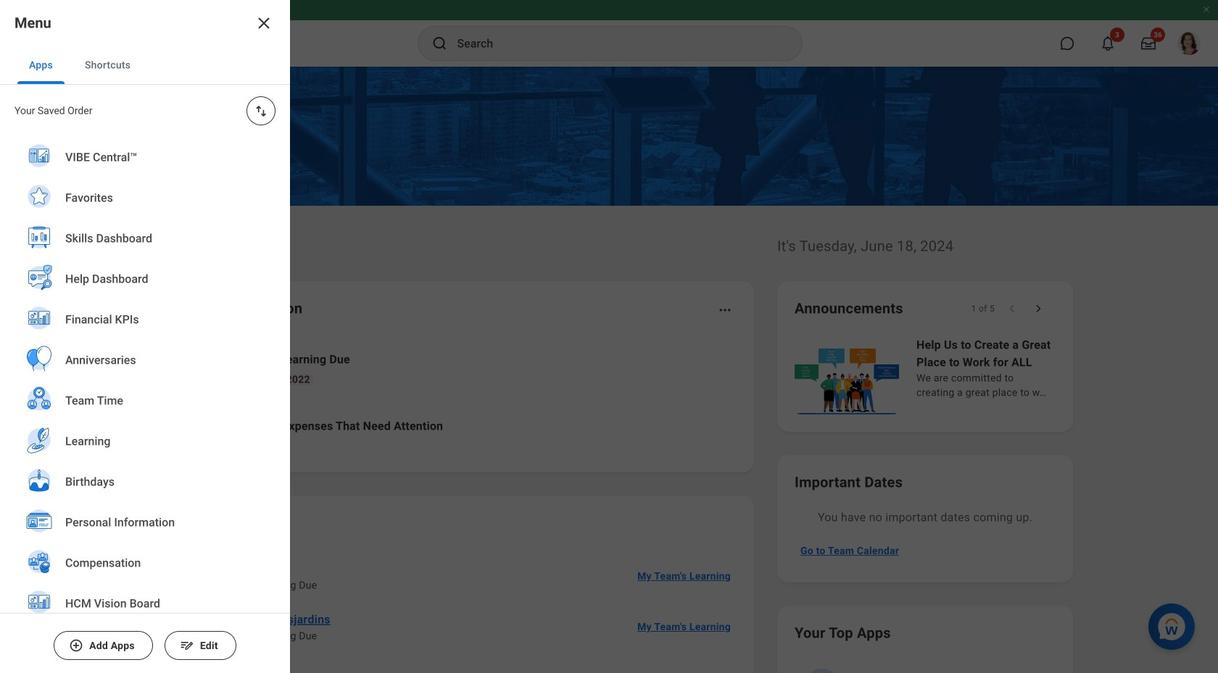 Task type: locate. For each thing, give the bounding box(es) containing it.
banner
[[0, 0, 1218, 67]]

search image
[[431, 35, 449, 52]]

tab list
[[0, 46, 290, 85]]

main content
[[0, 67, 1218, 674]]

status
[[972, 303, 995, 315]]

inbox large image
[[1142, 36, 1156, 51]]

sort image
[[254, 104, 268, 118]]

close environment banner image
[[1202, 5, 1211, 14]]

plus circle image
[[69, 639, 84, 653]]

notifications large image
[[1101, 36, 1115, 51]]

chevron left small image
[[1005, 302, 1020, 316]]

list
[[0, 137, 290, 674], [162, 339, 737, 455], [162, 551, 737, 674]]

profile logan mcneil element
[[1169, 28, 1210, 59]]



Task type: describe. For each thing, give the bounding box(es) containing it.
text edit image
[[180, 639, 194, 653]]

x image
[[255, 15, 273, 32]]

chevron right small image
[[1031, 302, 1046, 316]]

global navigation dialog
[[0, 0, 290, 674]]



Task type: vqa. For each thing, say whether or not it's contained in the screenshot.
Active Employees in Canada
no



